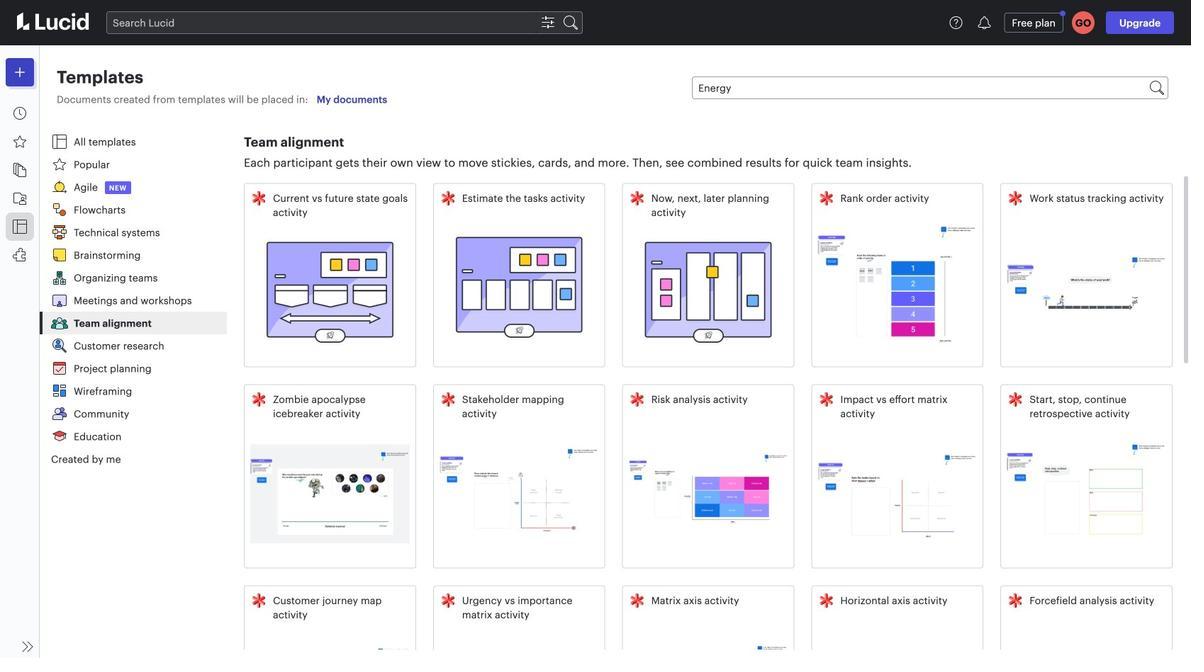 Task type: describe. For each thing, give the bounding box(es) containing it.
start, stop, continue retrospective activity template preview image
[[1007, 426, 1166, 563]]

estimate the tasks activity template preview image
[[439, 215, 599, 361]]

current vs future state goals activity template preview image
[[250, 225, 410, 361]]

now, next, later planning activity template preview image
[[629, 225, 788, 361]]

impact vs effort matrix activity template preview image
[[818, 426, 977, 563]]



Task type: locate. For each thing, give the bounding box(es) containing it.
tree item
[[6, 213, 34, 241]]

work status tracking activity template preview image
[[1007, 215, 1166, 361]]

risk analysis activity template preview image
[[629, 416, 788, 563]]

stakeholder mapping activity template preview image
[[439, 426, 599, 563]]

tab list
[[40, 130, 227, 471]]

rank order activity template preview image
[[818, 215, 977, 361]]

tree
[[6, 99, 34, 269]]

Search all templates... text field
[[693, 77, 1148, 99]]

zombie apocalypse icebreaker activity template preview image
[[250, 426, 410, 563]]

Search Lucid text field
[[107, 12, 537, 33]]



Task type: vqa. For each thing, say whether or not it's contained in the screenshot.
Zombie apocalypse icebreaker activity template preview image
yes



